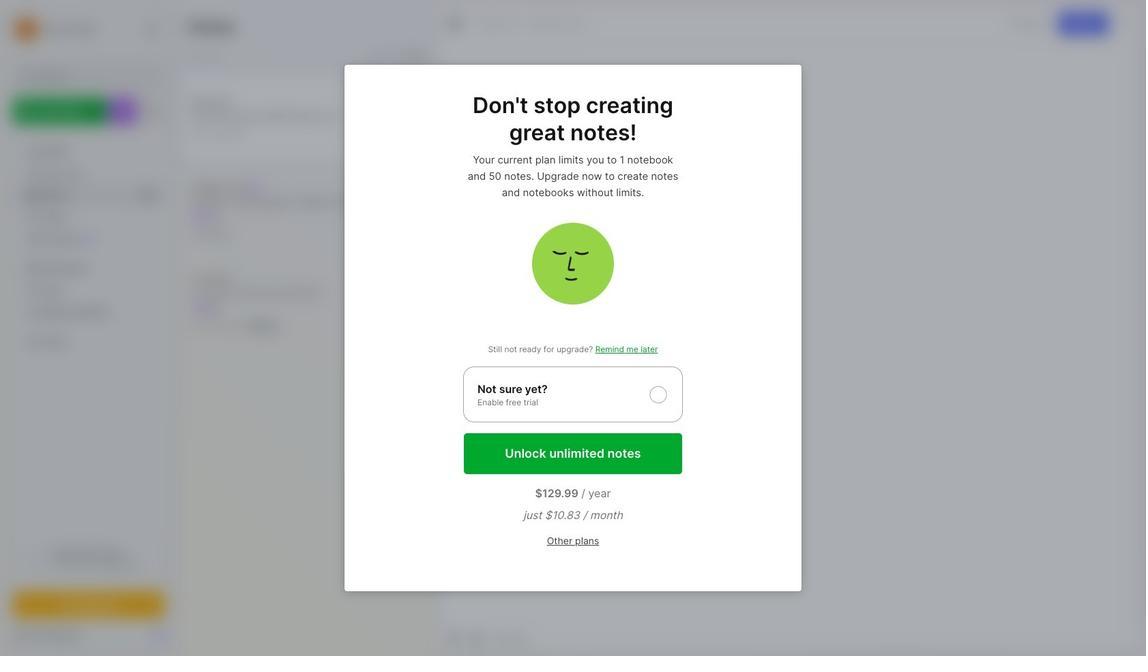Task type: locate. For each thing, give the bounding box(es) containing it.
Note Editor text field
[[438, 43, 1141, 624]]

add tag image
[[469, 630, 486, 647]]

expand note image
[[447, 16, 464, 32]]

None search field
[[38, 68, 152, 84]]

tree
[[5, 133, 173, 527]]

tree inside the main 'element'
[[5, 133, 173, 527]]

None checkbox
[[463, 367, 683, 423]]

main element
[[0, 0, 177, 657]]

expand notebooks image
[[18, 265, 26, 274]]

dialog
[[344, 65, 802, 592]]



Task type: vqa. For each thing, say whether or not it's contained in the screenshot.
Happy Face Illustration image
yes



Task type: describe. For each thing, give the bounding box(es) containing it.
note window element
[[437, 4, 1142, 653]]

none search field inside the main 'element'
[[38, 68, 152, 84]]

Search text field
[[38, 70, 152, 83]]

expand tags image
[[18, 287, 26, 295]]

add a reminder image
[[446, 630, 463, 647]]

happy face illustration image
[[532, 223, 614, 305]]



